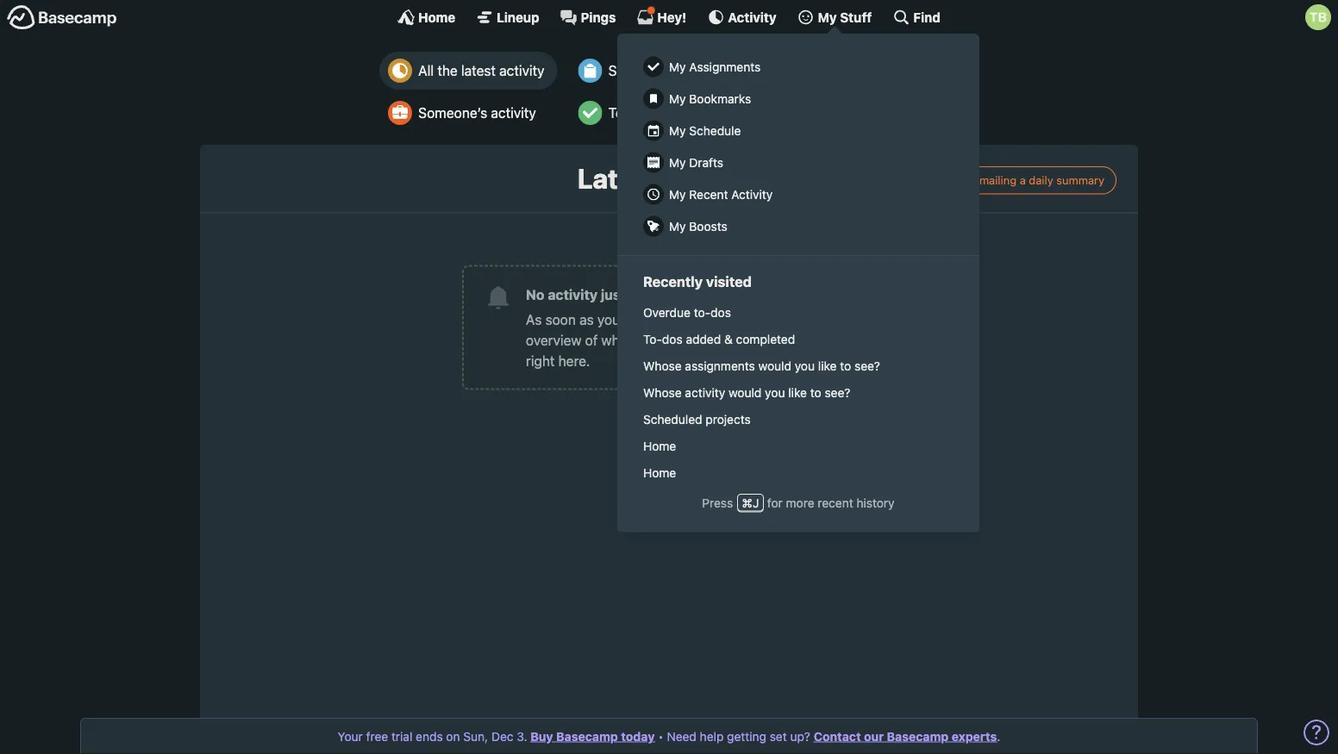 Task type: describe. For each thing, give the bounding box(es) containing it.
to for whose activity would you like to see?
[[811, 386, 822, 400]]

recent
[[689, 187, 728, 201]]

a
[[1020, 174, 1026, 187]]

1 get from the left
[[624, 311, 644, 328]]

recently visited pages element
[[635, 299, 963, 487]]

of
[[585, 332, 598, 348]]

experts
[[952, 730, 997, 744]]

0 vertical spatial home
[[418, 9, 456, 25]]

ends
[[416, 730, 443, 744]]

latest
[[578, 162, 658, 195]]

1 vertical spatial dos
[[711, 305, 731, 320]]

stuff
[[840, 9, 872, 25]]

would for assignments
[[759, 359, 792, 373]]

my for my assignments
[[669, 60, 686, 74]]

.
[[997, 730, 1001, 744]]

recently visited
[[643, 274, 752, 290]]

hey!
[[658, 9, 687, 25]]

scheduled
[[643, 412, 703, 427]]

all the latest activity
[[419, 63, 545, 79]]

just
[[601, 286, 626, 303]]

assignments for whose
[[685, 359, 755, 373]]

drafts
[[689, 155, 724, 169]]

⌘ j for more recent history
[[742, 496, 895, 510]]

you left can
[[743, 311, 766, 328]]

home for home link below whose activity would you like to see? link on the bottom of the page
[[643, 439, 676, 453]]

buy
[[531, 730, 553, 744]]

see? for whose activity would you like to see?
[[825, 386, 851, 400]]

emailing
[[973, 174, 1017, 187]]

what's
[[602, 332, 643, 348]]

whose for whose activity would you like to see?
[[643, 386, 682, 400]]

on
[[446, 730, 460, 744]]

•
[[658, 730, 664, 744]]

assignments
[[689, 60, 761, 74]]

whose activity would you like to see?
[[643, 386, 851, 400]]

latest
[[461, 63, 496, 79]]

lineup
[[497, 9, 540, 25]]

schedule image
[[813, 101, 837, 125]]

happening
[[646, 332, 712, 348]]

you right as
[[598, 311, 620, 328]]

the inside no activity just yet as soon as you get the ball rolling, you can get an overview of what's happening across basecamp right here.
[[648, 311, 668, 328]]

scheduled projects
[[643, 412, 751, 427]]

recently
[[643, 274, 703, 290]]

as
[[580, 311, 594, 328]]

activity link
[[708, 9, 777, 26]]

contact
[[814, 730, 861, 744]]

set
[[770, 730, 787, 744]]

lineup link
[[476, 9, 540, 26]]

getting
[[727, 730, 767, 744]]

switch accounts image
[[7, 4, 117, 31]]

0 vertical spatial to-
[[609, 105, 630, 121]]

my recent activity link
[[635, 179, 963, 210]]

my recent activity
[[669, 187, 773, 201]]

trial
[[392, 730, 413, 744]]

my assignments
[[669, 60, 761, 74]]

rolling,
[[697, 311, 739, 328]]

for
[[768, 496, 783, 510]]

0 vertical spatial added
[[657, 105, 696, 121]]

contact our basecamp experts link
[[814, 730, 997, 744]]

0 vertical spatial &
[[700, 105, 709, 121]]

person report image
[[388, 101, 413, 125]]

my stuff button
[[798, 9, 872, 26]]

whose assignments would you like to see? link
[[635, 353, 963, 380]]

more
[[786, 496, 815, 510]]

to-dos added & completed inside recently visited pages element
[[643, 332, 795, 346]]

history
[[857, 496, 895, 510]]

overdue
[[643, 305, 691, 320]]

overview
[[526, 332, 582, 348]]

pings
[[581, 9, 616, 25]]

as
[[526, 311, 542, 328]]

my stuff element
[[635, 51, 963, 242]]

0 vertical spatial completed
[[713, 105, 779, 121]]

buy basecamp today link
[[531, 730, 655, 744]]

hey! button
[[637, 6, 687, 26]]

here.
[[559, 353, 590, 369]]

completed inside recently visited pages element
[[736, 332, 795, 346]]

my assignments link
[[635, 51, 963, 83]]

someone's activity link
[[380, 94, 558, 132]]

like for whose activity would you like to see?
[[789, 386, 807, 400]]

my bookmarks
[[669, 91, 751, 106]]

my boosts link
[[635, 210, 963, 242]]

need
[[667, 730, 697, 744]]

assignments for someone's
[[681, 63, 760, 79]]

projects
[[706, 412, 751, 427]]

todo image
[[578, 101, 603, 125]]

your free trial ends on sun, dec  3. buy basecamp today • need help getting set up? contact our basecamp experts .
[[338, 730, 1001, 744]]

someone's assignments
[[609, 63, 760, 79]]

schedule
[[689, 123, 741, 138]]

see? for whose assignments would you like to see?
[[855, 359, 881, 373]]

would for activity
[[729, 386, 762, 400]]

2 horizontal spatial basecamp
[[887, 730, 949, 744]]

help
[[700, 730, 724, 744]]

home link up the all
[[398, 9, 456, 26]]

& inside recently visited pages element
[[725, 332, 733, 346]]

dec
[[492, 730, 514, 744]]

overdue to-dos
[[643, 305, 731, 320]]

my stuff
[[818, 9, 872, 25]]

across
[[716, 332, 757, 348]]

tim burton image
[[1306, 4, 1332, 30]]

activity for no activity just yet as soon as you get the ball rolling, you can get an overview of what's happening across basecamp right here.
[[548, 286, 598, 303]]

activity report image
[[388, 59, 413, 83]]



Task type: vqa. For each thing, say whether or not it's contained in the screenshot.
bottommost the the
yes



Task type: locate. For each thing, give the bounding box(es) containing it.
scheduled projects link
[[635, 406, 963, 433]]

my inside 'my drafts' link
[[669, 155, 686, 169]]

your
[[338, 730, 363, 744]]

added
[[657, 105, 696, 121], [686, 332, 721, 346]]

to down whose assignments would you like to see? link
[[811, 386, 822, 400]]

press
[[702, 496, 733, 510]]

1 vertical spatial added
[[686, 332, 721, 346]]

home link up more
[[635, 460, 963, 487]]

my inside my boosts link
[[669, 219, 686, 233]]

activity
[[500, 63, 545, 79], [491, 105, 536, 121], [548, 286, 598, 303], [685, 386, 726, 400]]

whose for whose assignments would you like to see?
[[643, 359, 682, 373]]

someone's
[[609, 63, 678, 79], [419, 105, 487, 121]]

my for my recent activity
[[669, 187, 686, 201]]

to- inside recently visited pages element
[[643, 332, 662, 346]]

activity up 'scheduled projects'
[[685, 386, 726, 400]]

my
[[818, 9, 837, 25], [669, 60, 686, 74], [669, 91, 686, 106], [669, 123, 686, 138], [669, 155, 686, 169], [669, 187, 686, 201], [669, 219, 686, 233]]

free
[[366, 730, 388, 744]]

my up my drafts
[[669, 123, 686, 138]]

to-dos added & completed up my schedule
[[609, 105, 779, 121]]

0 horizontal spatial see?
[[825, 386, 851, 400]]

1 vertical spatial to-dos added & completed
[[643, 332, 795, 346]]

0 horizontal spatial basecamp
[[556, 730, 618, 744]]

emailing a daily summary button
[[947, 166, 1117, 195]]

to-
[[694, 305, 711, 320]]

1 vertical spatial see?
[[825, 386, 851, 400]]

emailing a daily summary
[[973, 174, 1105, 187]]

0 vertical spatial someone's
[[609, 63, 678, 79]]

whose up scheduled
[[643, 386, 682, 400]]

basecamp down can
[[761, 332, 826, 348]]

find
[[914, 9, 941, 25]]

soon
[[546, 311, 576, 328]]

my for my stuff
[[818, 9, 837, 25]]

0 vertical spatial whose
[[643, 359, 682, 373]]

⌘
[[742, 496, 753, 510]]

0 vertical spatial assignments
[[681, 63, 760, 79]]

completed
[[713, 105, 779, 121], [736, 332, 795, 346]]

completed down can
[[736, 332, 795, 346]]

1 horizontal spatial get
[[795, 311, 816, 328]]

1 horizontal spatial the
[[648, 311, 668, 328]]

1 horizontal spatial dos
[[662, 332, 683, 346]]

j
[[753, 496, 759, 510]]

dos down visited
[[711, 305, 731, 320]]

0 horizontal spatial someone's
[[419, 105, 487, 121]]

to up whose activity would you like to see? link on the bottom of the page
[[840, 359, 852, 373]]

0 vertical spatial to-dos added & completed
[[609, 105, 779, 121]]

dos right todo image
[[630, 105, 653, 121]]

to for whose assignments would you like to see?
[[840, 359, 852, 373]]

activity inside my stuff 'element'
[[732, 187, 773, 201]]

0 vertical spatial like
[[818, 359, 837, 373]]

recent
[[818, 496, 854, 510]]

assignment image
[[578, 59, 603, 83]]

activity down all the latest activity
[[491, 105, 536, 121]]

get
[[624, 311, 644, 328], [795, 311, 816, 328]]

1 vertical spatial like
[[789, 386, 807, 400]]

to-dos added & completed down rolling,
[[643, 332, 795, 346]]

you down whose assignments would you like to see?
[[765, 386, 785, 400]]

our
[[864, 730, 884, 744]]

1 horizontal spatial &
[[725, 332, 733, 346]]

assignments up bookmarks
[[681, 63, 760, 79]]

my up my bookmarks
[[669, 60, 686, 74]]

1 vertical spatial to-
[[643, 332, 662, 346]]

0 vertical spatial dos
[[630, 105, 653, 121]]

1 horizontal spatial basecamp
[[761, 332, 826, 348]]

completed up the schedule
[[713, 105, 779, 121]]

0 horizontal spatial the
[[438, 63, 458, 79]]

main element
[[0, 0, 1339, 533]]

activity inside no activity just yet as soon as you get the ball rolling, you can get an overview of what's happening across basecamp right here.
[[548, 286, 598, 303]]

1 vertical spatial the
[[648, 311, 668, 328]]

basecamp right buy
[[556, 730, 618, 744]]

2 get from the left
[[795, 311, 816, 328]]

2 vertical spatial home
[[643, 466, 676, 480]]

today
[[621, 730, 655, 744]]

see?
[[855, 359, 881, 373], [825, 386, 851, 400]]

my boosts
[[669, 219, 728, 233]]

1 horizontal spatial like
[[818, 359, 837, 373]]

my for my schedule
[[669, 123, 686, 138]]

0 horizontal spatial &
[[700, 105, 709, 121]]

1 horizontal spatial someone's
[[609, 63, 678, 79]]

added up my schedule
[[657, 105, 696, 121]]

to-dos added & completed link for contact our basecamp experts
[[570, 94, 792, 132]]

my left stuff
[[818, 9, 837, 25]]

my inside "my bookmarks" link
[[669, 91, 686, 106]]

activity for someone's activity
[[491, 105, 536, 121]]

to
[[840, 359, 852, 373], [811, 386, 822, 400]]

& down rolling,
[[725, 332, 733, 346]]

to-dos added & completed link up whose assignments would you like to see?
[[635, 326, 963, 353]]

&
[[700, 105, 709, 121], [725, 332, 733, 346]]

my drafts
[[669, 155, 724, 169]]

activity right latest
[[500, 63, 545, 79]]

activity inside recently visited pages element
[[685, 386, 726, 400]]

to- down "overdue"
[[643, 332, 662, 346]]

my inside my assignments link
[[669, 60, 686, 74]]

0 vertical spatial to-dos added & completed link
[[570, 94, 792, 132]]

1 vertical spatial to
[[811, 386, 822, 400]]

you inside whose activity would you like to see? link
[[765, 386, 785, 400]]

an
[[820, 311, 835, 328]]

0 horizontal spatial to
[[811, 386, 822, 400]]

reports image
[[813, 59, 837, 83]]

2 horizontal spatial dos
[[711, 305, 731, 320]]

get up what's
[[624, 311, 644, 328]]

1 vertical spatial assignments
[[685, 359, 755, 373]]

2 whose from the top
[[643, 386, 682, 400]]

can
[[769, 311, 792, 328]]

to-dos added & completed link for my drafts
[[635, 326, 963, 353]]

pings button
[[560, 9, 616, 26]]

1 vertical spatial &
[[725, 332, 733, 346]]

no activity just yet as soon as you get the ball rolling, you can get an overview of what's happening across basecamp right here.
[[526, 286, 835, 369]]

my for my bookmarks
[[669, 91, 686, 106]]

get left an
[[795, 311, 816, 328]]

whose activity would you like to see? link
[[635, 380, 963, 406]]

my schedule
[[669, 123, 741, 138]]

the
[[438, 63, 458, 79], [648, 311, 668, 328]]

1 vertical spatial would
[[729, 386, 762, 400]]

1 vertical spatial home
[[643, 439, 676, 453]]

latest activity
[[578, 162, 761, 195]]

1 vertical spatial completed
[[736, 332, 795, 346]]

2 vertical spatial dos
[[662, 332, 683, 346]]

basecamp inside no activity just yet as soon as you get the ball rolling, you can get an overview of what's happening across basecamp right here.
[[761, 332, 826, 348]]

assignments
[[681, 63, 760, 79], [685, 359, 755, 373]]

dos down ball
[[662, 332, 683, 346]]

0 horizontal spatial like
[[789, 386, 807, 400]]

someone's down the all the latest activity link
[[419, 105, 487, 121]]

0 horizontal spatial get
[[624, 311, 644, 328]]

like for whose assignments would you like to see?
[[818, 359, 837, 373]]

daily
[[1029, 174, 1054, 187]]

home link down whose activity would you like to see? link on the bottom of the page
[[635, 433, 963, 460]]

to-dos added & completed link
[[570, 94, 792, 132], [635, 326, 963, 353]]

1 vertical spatial whose
[[643, 386, 682, 400]]

would up whose activity would you like to see? link on the bottom of the page
[[759, 359, 792, 373]]

to- right todo image
[[609, 105, 630, 121]]

home link
[[398, 9, 456, 26], [635, 433, 963, 460], [635, 460, 963, 487]]

bookmarks
[[689, 91, 751, 106]]

sun,
[[464, 730, 488, 744]]

basecamp
[[761, 332, 826, 348], [556, 730, 618, 744], [887, 730, 949, 744]]

my left recent
[[669, 187, 686, 201]]

1 horizontal spatial see?
[[855, 359, 881, 373]]

0 vertical spatial to
[[840, 359, 852, 373]]

activity
[[728, 9, 777, 25], [664, 162, 761, 195], [732, 187, 773, 201]]

0 vertical spatial see?
[[855, 359, 881, 373]]

my schedule link
[[635, 115, 963, 147]]

visited
[[706, 274, 752, 290]]

added down rolling,
[[686, 332, 721, 346]]

1 vertical spatial to-dos added & completed link
[[635, 326, 963, 353]]

you up whose activity would you like to see? link on the bottom of the page
[[795, 359, 815, 373]]

whose assignments would you like to see?
[[643, 359, 881, 373]]

my down someone's assignments link
[[669, 91, 686, 106]]

assignments inside recently visited pages element
[[685, 359, 755, 373]]

my inside 'my recent activity' link
[[669, 187, 686, 201]]

0 horizontal spatial dos
[[630, 105, 653, 121]]

1 vertical spatial someone's
[[419, 105, 487, 121]]

someone's right 'assignment' image
[[609, 63, 678, 79]]

1 horizontal spatial to
[[840, 359, 852, 373]]

1 horizontal spatial to-
[[643, 332, 662, 346]]

the left ball
[[648, 311, 668, 328]]

would down whose assignments would you like to see?
[[729, 386, 762, 400]]

someone's for someone's activity
[[419, 105, 487, 121]]

my left the 'boosts'
[[669, 219, 686, 233]]

boosts
[[689, 219, 728, 233]]

ball
[[672, 311, 694, 328]]

all
[[419, 63, 434, 79]]

whose inside whose activity would you like to see? link
[[643, 386, 682, 400]]

whose down "happening"
[[643, 359, 682, 373]]

1 whose from the top
[[643, 359, 682, 373]]

my inside my schedule link
[[669, 123, 686, 138]]

to-
[[609, 105, 630, 121], [643, 332, 662, 346]]

the right the all
[[438, 63, 458, 79]]

someone's activity
[[419, 105, 536, 121]]

my left drafts
[[669, 155, 686, 169]]

home for home link above more
[[643, 466, 676, 480]]

my for my drafts
[[669, 155, 686, 169]]

basecamp right our
[[887, 730, 949, 744]]

my inside my stuff popup button
[[818, 9, 837, 25]]

to-dos added & completed link down someone's assignments link
[[570, 94, 792, 132]]

right
[[526, 353, 555, 369]]

whose inside whose assignments would you like to see? link
[[643, 359, 682, 373]]

my bookmarks link
[[635, 83, 963, 115]]

someone's for someone's assignments
[[609, 63, 678, 79]]

all the latest activity link
[[380, 52, 558, 90]]

like up whose activity would you like to see? link on the bottom of the page
[[818, 359, 837, 373]]

& up my schedule
[[700, 105, 709, 121]]

someone's assignments link
[[570, 52, 792, 90]]

no
[[526, 286, 545, 303]]

added inside recently visited pages element
[[686, 332, 721, 346]]

0 vertical spatial the
[[438, 63, 458, 79]]

my for my boosts
[[669, 219, 686, 233]]

you inside whose assignments would you like to see? link
[[795, 359, 815, 373]]

3.
[[517, 730, 527, 744]]

activity for whose activity would you like to see?
[[685, 386, 726, 400]]

see? down whose assignments would you like to see? link
[[825, 386, 851, 400]]

home
[[418, 9, 456, 25], [643, 439, 676, 453], [643, 466, 676, 480]]

activity up soon
[[548, 286, 598, 303]]

0 horizontal spatial to-
[[609, 105, 630, 121]]

up?
[[791, 730, 811, 744]]

like down whose assignments would you like to see? link
[[789, 386, 807, 400]]

assignments down across
[[685, 359, 755, 373]]

see? up whose activity would you like to see? link on the bottom of the page
[[855, 359, 881, 373]]

0 vertical spatial would
[[759, 359, 792, 373]]



